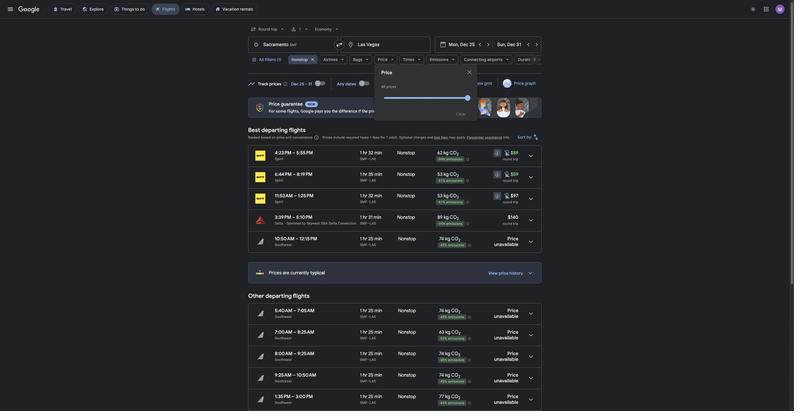 Task type: vqa. For each thing, say whether or not it's contained in the screenshot.


Task type: locate. For each thing, give the bounding box(es) containing it.
prices left learn more about tracked prices icon
[[270, 81, 282, 86]]

this price for this flight doesn't include overhead bin access. if you need a carry-on bag, use the bags filter to update prices. image for $97
[[504, 193, 511, 199]]

smf inside 1 hr 31 min smf – las
[[360, 222, 368, 226]]

airports
[[488, 57, 503, 62]]

trip down $140 text box
[[513, 222, 519, 226]]

74 kg co 2 up 77 kg co 2
[[440, 373, 461, 380]]

4 74 kg co 2 from the top
[[440, 373, 461, 380]]

round for 8:19 pm
[[503, 179, 513, 183]]

3 round from the top
[[503, 200, 513, 205]]

unavailable for 12:15 pm
[[495, 242, 519, 248]]

25 for 10:50 am
[[369, 373, 374, 379]]

53
[[438, 172, 443, 178], [438, 193, 443, 199]]

round down $140 text box
[[503, 222, 513, 226]]

3 southwest from the top
[[275, 337, 292, 341]]

45% down 34% in the right bottom of the page
[[441, 244, 448, 248]]

the
[[332, 109, 338, 114], [362, 109, 368, 114]]

4 smf from the top
[[360, 222, 368, 226]]

89 kg co 2
[[438, 215, 459, 221]]

delta down 3:39 pm
[[275, 222, 283, 226]]

kg inside 63 kg co 2
[[446, 330, 451, 336]]

and
[[286, 136, 292, 140], [428, 136, 434, 140]]

10:50 am inside "9:25 am – 10:50 am southwest"
[[297, 373, 317, 379]]

departing up on
[[262, 127, 288, 134]]

all inside button
[[259, 57, 264, 62]]

co for 10:50 am
[[452, 373, 459, 379]]

1 horizontal spatial prices
[[387, 85, 397, 89]]

smf for 8:19 pm
[[360, 179, 368, 183]]

this price for this flight doesn't include overhead bin access. if you need a carry-on bag, use the bags filter to update prices. image up this price for this flight doesn't include overhead bin access. if you need a carry-on bag, use the bags filter to update prices. icon
[[504, 150, 511, 156]]

duration
[[518, 57, 535, 62]]

date
[[475, 81, 484, 86]]

unavailable left 'flight details. leaves sacramento international airport at 5:40 am on monday, december 25 and arrives at harry reid international airport at 7:05 am on monday, december 25.' icon
[[495, 314, 519, 320]]

smf inside the 1 hr 35 min smf – las
[[360, 179, 368, 183]]

2 smf from the top
[[360, 179, 368, 183]]

co inside "62 kg co 2"
[[450, 150, 457, 156]]

– inside 5:40 am – 7:05 am southwest
[[294, 308, 297, 314]]

min for 1:25 pm
[[375, 193, 382, 199]]

5 hr from the top
[[363, 236, 368, 242]]

Arrival time: 7:05 AM. text field
[[298, 308, 315, 314]]

53 for 1 hr 32 min
[[438, 193, 443, 199]]

2 inside 77 kg co 2
[[459, 396, 461, 401]]

date grid
[[475, 81, 492, 86]]

74 for 7:05 am
[[440, 308, 444, 314]]

10 smf from the top
[[360, 401, 368, 405]]

price inside 'popup button'
[[378, 57, 388, 62]]

flights up convenience
[[289, 127, 306, 134]]

co for 12:15 pm
[[452, 236, 459, 242]]

1 inside the 1 hr 35 min smf – las
[[360, 172, 362, 178]]

las for 10:50 am
[[370, 380, 376, 384]]

32 down the 1 hr 35 min smf – las
[[369, 193, 374, 199]]

total duration 1 hr 25 min. element for 3:00 pm
[[360, 394, 399, 401]]

price left 'flight details. leaves sacramento international airport at 5:40 am on monday, december 25 and arrives at harry reid international airport at 7:05 am on monday, december 25.' icon
[[508, 308, 519, 314]]

None text field
[[248, 37, 338, 53]]

1 vertical spatial flights
[[293, 293, 310, 300]]

smf for 5:10 pm
[[360, 222, 368, 226]]

- down the 62
[[438, 158, 439, 162]]

times button
[[400, 53, 424, 67]]

74 up 63
[[440, 308, 444, 314]]

southwest for 8:00 am
[[275, 358, 292, 362]]

53 kg co 2 up 89 kg co 2
[[438, 193, 459, 200]]

1 horizontal spatial price
[[369, 109, 378, 114]]

sort by:
[[518, 135, 533, 140]]

1 horizontal spatial delta
[[329, 222, 337, 226]]

southwest inside 8:00 am – 9:25 am southwest
[[275, 358, 292, 362]]

45% for 12:15 pm
[[441, 244, 448, 248]]

4 las from the top
[[370, 222, 376, 226]]

74 kg co 2
[[440, 236, 461, 243], [440, 308, 461, 315], [440, 351, 461, 358], [440, 373, 461, 380]]

32 for 5:55 pm
[[369, 150, 374, 156]]

0 vertical spatial -61% emissions
[[438, 179, 463, 183]]

southwest inside "9:25 am – 10:50 am southwest"
[[275, 380, 292, 384]]

kg inside 77 kg co 2
[[446, 394, 451, 400]]

1 you from the left
[[325, 109, 331, 114]]

spirit
[[275, 157, 284, 161], [275, 179, 284, 183], [275, 200, 284, 204]]

round trip for 1:25 pm
[[503, 200, 519, 205]]

6 25 from the top
[[369, 394, 374, 400]]

hr for 7:05 am
[[363, 308, 368, 314]]

dates
[[346, 81, 357, 86]]

southwest for 5:40 am
[[275, 315, 292, 319]]

0 vertical spatial $59
[[511, 150, 519, 156]]

leaves sacramento international airport at 3:39 pm on monday, december 25 and arrives at harry reid international airport at 5:10 pm on monday, december 25. element
[[275, 215, 313, 221]]

2 vertical spatial price
[[499, 271, 509, 276]]

nonstop flight. element for 9:25 am
[[399, 351, 416, 358]]

2 las from the top
[[370, 179, 376, 183]]

leaves sacramento international airport at 4:23 pm on monday, december 25 and arrives at harry reid international airport at 5:55 pm on monday, december 25. element
[[275, 150, 313, 156]]

53 down 54%
[[438, 172, 443, 178]]

kg
[[444, 150, 449, 156], [444, 172, 449, 178], [444, 193, 449, 199], [444, 215, 449, 221], [446, 236, 451, 242], [446, 308, 451, 314], [446, 330, 451, 336], [446, 351, 451, 357], [446, 373, 451, 379], [446, 394, 451, 400]]

4 round from the top
[[503, 222, 513, 226]]

0 horizontal spatial 10:50 am
[[275, 236, 295, 242]]

co up the -43% emissions
[[452, 394, 459, 400]]

2 up the "-54% emissions"
[[457, 152, 459, 157]]

co down -34% emissions
[[452, 236, 459, 242]]

emissions down -34% emissions
[[449, 244, 465, 248]]

emissions
[[430, 57, 449, 62]]

southwest down departure time: 7:00 am. text box
[[275, 337, 292, 341]]

emissions down "62 kg co 2"
[[447, 158, 463, 162]]

0 vertical spatial departing
[[262, 127, 288, 134]]

140 US dollars text field
[[509, 215, 519, 221]]

-45% emissions up 63 kg co 2
[[440, 316, 465, 320]]

bags
[[353, 57, 363, 62]]

0 vertical spatial total duration 1 hr 32 min. element
[[360, 150, 398, 157]]

Return text field
[[498, 37, 524, 52]]

price unavailable left 'flight details. leaves sacramento international airport at 5:40 am on monday, december 25 and arrives at harry reid international airport at 7:05 am on monday, december 25.' icon
[[495, 308, 519, 320]]

co inside 77 kg co 2
[[452, 394, 459, 400]]

you
[[325, 109, 331, 114], [401, 109, 407, 114]]

1 vertical spatial this price for this flight doesn't include overhead bin access. if you need a carry-on bag, use the bags filter to update prices. image
[[504, 193, 511, 199]]

45%
[[441, 244, 448, 248], [441, 316, 448, 320], [441, 359, 448, 363], [441, 380, 448, 384]]

1 1 hr 32 min smf – las from the top
[[360, 150, 382, 161]]

southwest inside the 1:35 pm – 3:00 pm southwest
[[275, 401, 292, 405]]

may
[[449, 136, 456, 140]]

departing up "5:40 am" text box at the left
[[266, 293, 292, 300]]

2 this price for this flight doesn't include overhead bin access. if you need a carry-on bag, use the bags filter to update prices. image from the top
[[504, 193, 511, 199]]

nonstop flight. element for 3:00 pm
[[399, 394, 416, 401]]

0 vertical spatial 53 kg co 2
[[438, 172, 459, 178]]

1 horizontal spatial 10:50 am
[[297, 373, 317, 379]]

0 vertical spatial all
[[259, 57, 264, 62]]

trip down 59 us dollars text box in the top of the page
[[513, 157, 519, 161]]

smf for 7:05 am
[[360, 315, 368, 319]]

all
[[259, 57, 264, 62], [382, 85, 386, 89]]

close dialog image
[[467, 69, 473, 76]]

emissions for 1:25 pm
[[447, 201, 463, 205]]

9:25 am inside "9:25 am – 10:50 am southwest"
[[275, 373, 292, 379]]

1 vertical spatial spirit
[[275, 179, 284, 183]]

0 horizontal spatial 9:25 am
[[275, 373, 292, 379]]

departing
[[262, 127, 288, 134], [266, 293, 292, 300]]

total duration 1 hr 32 min. element down for
[[360, 150, 398, 157]]

prices inside find the best price region
[[270, 81, 282, 86]]

1 horizontal spatial fees
[[441, 136, 448, 140]]

you right pays
[[325, 109, 331, 114]]

-45% emissions
[[440, 244, 465, 248], [440, 316, 465, 320], [440, 359, 465, 363], [440, 380, 465, 384]]

las for 12:15 pm
[[370, 243, 376, 247]]

2 inside 89 kg co 2
[[457, 217, 459, 221]]

- for 8:25 am
[[440, 337, 441, 341]]

spirit inside 4:23 pm – 5:55 pm spirit
[[275, 157, 284, 161]]

2 61% from the top
[[439, 201, 446, 205]]

53 kg co 2 for $97
[[438, 193, 459, 200]]

las for 9:25 am
[[370, 358, 376, 362]]

1 delta from the left
[[275, 222, 283, 226]]

1 hr 32 min smf – las down +
[[360, 150, 382, 161]]

4 25 from the top
[[369, 351, 374, 357]]

connecting airports
[[464, 57, 503, 62]]

1 horizontal spatial 9:25 am
[[298, 351, 315, 357]]

min for 5:10 pm
[[374, 215, 382, 221]]

kg for 7:05 am
[[446, 308, 451, 314]]

total duration 1 hr 32 min. element
[[360, 150, 398, 157], [360, 193, 398, 200]]

price graph
[[515, 81, 536, 86]]

4 price unavailable from the top
[[495, 351, 519, 363]]

unavailable
[[495, 242, 519, 248], [495, 314, 519, 320], [495, 336, 519, 341], [495, 357, 519, 363], [495, 379, 519, 384], [495, 400, 519, 406]]

9 smf from the top
[[360, 380, 368, 384]]

2 45% from the top
[[441, 316, 448, 320]]

2 74 kg co 2 from the top
[[440, 308, 461, 315]]

emissions button
[[427, 53, 459, 67]]

min for 3:00 pm
[[375, 394, 383, 400]]

flights up '7:05 am'
[[293, 293, 310, 300]]

6 hr from the top
[[363, 308, 368, 314]]

kg for 3:00 pm
[[446, 394, 451, 400]]

– inside "9:25 am – 10:50 am southwest"
[[293, 373, 296, 379]]

price unavailable left flight details. leaves sacramento international airport at 1:35 pm on monday, december 25 and arrives at harry reid international airport at 3:00 pm on monday, december 25. image
[[495, 394, 519, 406]]

prices up after
[[387, 85, 397, 89]]

leaves sacramento international airport at 8:00 am on monday, december 25 and arrives at harry reid international airport at 9:25 am on monday, december 25. element
[[275, 351, 315, 357]]

1 spirit from the top
[[275, 157, 284, 161]]

1 horizontal spatial all
[[382, 85, 386, 89]]

4 southwest from the top
[[275, 358, 292, 362]]

delta right dba
[[329, 222, 337, 226]]

3 1 hr 25 min smf – las from the top
[[360, 330, 383, 341]]

45% for 9:25 am
[[441, 359, 448, 363]]

flight details. leaves sacramento international airport at 8:00 am on monday, december 25 and arrives at harry reid international airport at 9:25 am on monday, december 25. image
[[525, 350, 538, 364]]

2 -45% emissions from the top
[[440, 316, 465, 320]]

1
[[299, 27, 302, 32], [386, 136, 388, 140], [360, 150, 362, 156], [360, 172, 362, 178], [360, 193, 362, 199], [360, 215, 362, 221], [360, 236, 362, 242], [360, 308, 362, 314], [360, 330, 362, 336], [360, 351, 362, 357], [360, 373, 362, 379], [360, 394, 362, 400]]

3 price unavailable from the top
[[495, 330, 519, 341]]

2 down -34% emissions
[[459, 238, 461, 243]]

10 las from the top
[[370, 401, 376, 405]]

price right bags popup button
[[378, 57, 388, 62]]

unavailable left flight details. leaves sacramento international airport at 1:35 pm on monday, december 25 and arrives at harry reid international airport at 3:00 pm on monday, december 25. image
[[495, 400, 519, 406]]

emissions up 63 kg co 2
[[449, 316, 465, 320]]

any dates
[[337, 81, 357, 86]]

1 53 kg co 2 from the top
[[438, 172, 459, 178]]

8 smf from the top
[[360, 358, 368, 362]]

nonstop for 8:25 am
[[399, 330, 416, 336]]

1 inside 1 hr 31 min smf – las
[[360, 215, 362, 221]]

2 trip from the top
[[513, 179, 519, 183]]

round inside $140 round trip
[[503, 222, 513, 226]]

las
[[370, 157, 376, 161], [370, 179, 376, 183], [370, 200, 376, 204], [370, 222, 376, 226], [370, 243, 376, 247], [370, 315, 376, 319], [370, 337, 376, 341], [370, 358, 376, 362], [370, 380, 376, 384], [370, 401, 376, 405]]

kg right 77 at bottom right
[[446, 394, 451, 400]]

and left bag
[[428, 136, 434, 140]]

trip for 8:19 pm
[[513, 179, 519, 183]]

74 kg co 2 down -53% emissions
[[440, 351, 461, 358]]

price unavailable left flight details. leaves sacramento international airport at 9:25 am on monday, december 25 and arrives at harry reid international airport at 10:50 am on monday, december 25. "icon"
[[495, 373, 519, 384]]

34%
[[439, 222, 446, 226]]

emissions down the "-54% emissions"
[[447, 179, 463, 183]]

5 las from the top
[[370, 243, 376, 247]]

co for 1:25 pm
[[450, 193, 457, 199]]

spirit for 4:23 pm
[[275, 157, 284, 161]]

53 up the 89
[[438, 193, 443, 199]]

co down -53% emissions
[[452, 351, 459, 357]]

– inside 6:44 pm – 8:19 pm spirit
[[293, 172, 296, 178]]

unavailable down $140 round trip
[[495, 242, 519, 248]]

0 vertical spatial 32
[[369, 150, 374, 156]]

southwest inside 10:50 am – 12:15 pm southwest
[[275, 243, 292, 247]]

2 vertical spatial spirit
[[275, 200, 284, 204]]

book.
[[408, 109, 418, 114]]

1 total duration 1 hr 25 min. element from the top
[[360, 236, 399, 243]]

2 25 from the top
[[369, 308, 374, 314]]

1 61% from the top
[[439, 179, 446, 183]]

- for 3:00 pm
[[440, 402, 441, 406]]

4 hr from the top
[[363, 215, 368, 221]]

4 45% from the top
[[441, 380, 448, 384]]

prices right learn more about ranking icon
[[323, 136, 333, 140]]

price inside button
[[515, 81, 524, 86]]

kg up 77 kg co 2
[[446, 373, 451, 379]]

hr inside the 1 hr 35 min smf – las
[[363, 172, 368, 178]]

Departure time: 7:00 AM. text field
[[275, 330, 293, 336]]

co up 89 kg co 2
[[450, 193, 457, 199]]

4 total duration 1 hr 25 min. element from the top
[[360, 351, 399, 358]]

1 vertical spatial 32
[[369, 193, 374, 199]]

61% up the 89
[[439, 201, 446, 205]]

1 southwest from the top
[[275, 243, 292, 247]]

-45% emissions up 77 kg co 2
[[440, 380, 465, 384]]

-34% emissions
[[438, 222, 463, 226]]

1 las from the top
[[370, 157, 376, 161]]

2 for 7:05 am
[[459, 310, 461, 315]]

0 vertical spatial spirit
[[275, 157, 284, 161]]

0 horizontal spatial all
[[259, 57, 264, 62]]

1 vertical spatial 53
[[438, 193, 443, 199]]

main content containing best departing flights
[[248, 76, 542, 412]]

1 hr 32 min smf – las
[[360, 150, 382, 161], [360, 193, 382, 204]]

74 kg co 2 for 10:50 am
[[440, 373, 461, 380]]

learn more about tracked prices image
[[283, 81, 288, 86]]

1:35 pm – 3:00 pm southwest
[[275, 394, 313, 405]]

2 up the -43% emissions
[[459, 396, 461, 401]]

$59 for 53
[[511, 172, 519, 178]]

1 this price for this flight doesn't include overhead bin access. if you need a carry-on bag, use the bags filter to update prices. image from the top
[[504, 150, 511, 156]]

nonstop for 10:50 am
[[399, 373, 416, 379]]

10:50 am – 12:15 pm southwest
[[275, 236, 317, 247]]

1 $59 from the top
[[511, 150, 519, 156]]

nonstop
[[292, 57, 308, 62], [398, 150, 415, 156], [398, 172, 415, 178], [398, 193, 415, 199], [398, 215, 415, 221], [399, 236, 416, 242], [399, 308, 416, 314], [399, 330, 416, 336], [399, 351, 416, 357], [399, 373, 416, 379], [399, 394, 416, 400]]

prices for prices include required taxes + fees for 1 adult. optional charges and bag fees may apply. passenger assistance
[[323, 136, 333, 140]]

1 total duration 1 hr 32 min. element from the top
[[360, 150, 398, 157]]

1 vertical spatial $59
[[511, 172, 519, 178]]

–
[[293, 150, 296, 156], [368, 157, 370, 161], [293, 172, 296, 178], [368, 179, 370, 183], [294, 193, 297, 199], [368, 200, 370, 204], [293, 215, 295, 221], [368, 222, 370, 226], [296, 236, 299, 242], [368, 243, 370, 247], [294, 308, 297, 314], [368, 315, 370, 319], [294, 330, 297, 336], [368, 337, 370, 341], [294, 351, 297, 357], [368, 358, 370, 362], [293, 373, 296, 379], [368, 380, 370, 384], [292, 394, 295, 400], [368, 401, 370, 405]]

Arrival time: 12:15 PM. text field
[[300, 236, 317, 242]]

las inside 1 hr 31 min smf – las
[[370, 222, 376, 226]]

spirit inside 6:44 pm – 8:19 pm spirit
[[275, 179, 284, 183]]

0 horizontal spatial the
[[332, 109, 338, 114]]

7 smf from the top
[[360, 337, 368, 341]]

prices for track prices
[[270, 81, 282, 86]]

3 total duration 1 hr 25 min. element from the top
[[360, 330, 399, 336]]

1 hr 25 min smf – las for 8:25 am
[[360, 330, 383, 341]]

0 horizontal spatial and
[[286, 136, 292, 140]]

kg right 63
[[446, 330, 451, 336]]

9:25 am down 8:00 am
[[275, 373, 292, 379]]

-
[[438, 158, 439, 162], [438, 179, 439, 183], [438, 201, 439, 205], [438, 222, 439, 226], [440, 244, 441, 248], [440, 316, 441, 320], [440, 337, 441, 341], [440, 359, 441, 363], [440, 380, 441, 384], [440, 402, 441, 406]]

2 inside 63 kg co 2
[[459, 332, 461, 337]]

kg up 63 kg co 2
[[446, 308, 451, 314]]

southwest down 10:50 am text field
[[275, 243, 292, 247]]

Arrival time: 1:25 PM. text field
[[298, 193, 314, 199]]

1 round trip from the top
[[503, 157, 519, 161]]

59 US dollars text field
[[511, 150, 519, 156]]

4 1 hr 25 min smf – las from the top
[[360, 351, 383, 362]]

4 74 from the top
[[440, 373, 444, 379]]

spirit down 11:53 am text field
[[275, 200, 284, 204]]

nonstop for 12:15 pm
[[399, 236, 416, 242]]

2 53 kg co 2 from the top
[[438, 193, 459, 200]]

2 for 12:15 pm
[[459, 238, 461, 243]]

8 hr from the top
[[363, 351, 368, 357]]

nonstop flight. element for 7:05 am
[[399, 308, 416, 315]]

9:25 am down '8:25 am'
[[298, 351, 315, 357]]

3 25 from the top
[[369, 330, 374, 336]]

hr for 8:19 pm
[[363, 172, 368, 178]]

southwest for 1:35 pm
[[275, 401, 292, 405]]

2 for 8:25 am
[[459, 332, 461, 337]]

1 vertical spatial 53 kg co 2
[[438, 193, 459, 200]]

2 total duration 1 hr 25 min. element from the top
[[360, 308, 399, 315]]

0 horizontal spatial prices
[[269, 270, 282, 276]]

1 vertical spatial 10:50 am
[[297, 373, 317, 379]]

1 vertical spatial round trip
[[503, 179, 519, 183]]

45% down 53%
[[441, 359, 448, 363]]

Arrival time: 10:50 AM. text field
[[297, 373, 317, 379]]

southwest down departure time: 1:35 pm. text field
[[275, 401, 292, 405]]

spirit down the 6:44 pm in the top of the page
[[275, 179, 284, 183]]

5 southwest from the top
[[275, 380, 292, 384]]

$59 left flight details. leaves sacramento international airport at 4:23 pm on monday, december 25 and arrives at harry reid international airport at 5:55 pm on monday, december 25. image
[[511, 150, 519, 156]]

co inside 63 kg co 2
[[452, 330, 459, 336]]

0 horizontal spatial fees
[[373, 136, 380, 140]]

this price for this flight doesn't include overhead bin access. if you need a carry-on bag, use the bags filter to update prices. image
[[504, 150, 511, 156], [504, 193, 511, 199]]

3 spirit from the top
[[275, 200, 284, 204]]

1 vertical spatial all
[[382, 85, 386, 89]]

0 vertical spatial 10:50 am
[[275, 236, 295, 242]]

unavailable left flight details. leaves sacramento international airport at 7:00 am on monday, december 25 and arrives at harry reid international airport at 8:25 am on monday, december 25. image
[[495, 336, 519, 341]]

74 up 77 at bottom right
[[440, 373, 444, 379]]

45% up 77 at bottom right
[[441, 380, 448, 384]]

co up -34% emissions
[[450, 215, 457, 221]]

1 vertical spatial departing
[[266, 293, 292, 300]]

emissions down -53% emissions
[[449, 359, 465, 363]]

10:50 am down operated at the bottom left of the page
[[275, 236, 295, 242]]

dba
[[321, 222, 328, 226]]

round trip down 59 us dollars text box in the top of the page
[[503, 157, 519, 161]]

Arrival time: 9:25 AM. text field
[[298, 351, 315, 357]]

leaves sacramento international airport at 9:25 am on monday, december 25 and arrives at harry reid international airport at 10:50 am on monday, december 25. element
[[275, 373, 317, 379]]

2
[[457, 152, 459, 157], [457, 174, 459, 178], [457, 195, 459, 200], [457, 217, 459, 221], [459, 238, 461, 243], [459, 310, 461, 315], [459, 332, 461, 337], [459, 353, 461, 358], [459, 375, 461, 380], [459, 396, 461, 401]]

nonstop flight. element
[[398, 150, 415, 157], [398, 172, 415, 178], [398, 193, 415, 200], [398, 215, 415, 221], [399, 236, 416, 243], [399, 308, 416, 315], [399, 330, 416, 336], [399, 351, 416, 358], [399, 373, 416, 379], [399, 394, 416, 401]]

apply.
[[457, 136, 466, 140]]

2 inside "62 kg co 2"
[[457, 152, 459, 157]]

25 – 31
[[300, 81, 312, 86]]

1 hr 25 min smf – las for 10:50 am
[[360, 373, 383, 384]]

spirit down 4:23 pm text box
[[275, 157, 284, 161]]

62
[[438, 150, 443, 156]]

$59 left flight details. leaves sacramento international airport at 6:44 pm on monday, december 25 and arrives at harry reid international airport at 8:19 pm on monday, december 25. image
[[511, 172, 519, 178]]

- down 34% in the right bottom of the page
[[440, 244, 441, 248]]

8 las from the top
[[370, 358, 376, 362]]

1 vertical spatial -61% emissions
[[438, 201, 463, 205]]

1 vertical spatial prices
[[269, 270, 282, 276]]

this price for this flight doesn't include overhead bin access. if you need a carry-on bag, use the bags filter to update prices. image for $59
[[504, 150, 511, 156]]

- up 63
[[440, 316, 441, 320]]

4 trip from the top
[[513, 222, 519, 226]]

6 price unavailable from the top
[[495, 394, 519, 406]]

35
[[369, 172, 374, 178]]

1 hr 25 min smf – las
[[360, 236, 383, 247], [360, 308, 383, 319], [360, 330, 383, 341], [360, 351, 383, 362], [360, 373, 383, 384], [360, 394, 383, 405]]

southwest inside 5:40 am – 7:05 am southwest
[[275, 315, 292, 319]]

track
[[258, 81, 269, 86]]

6 unavailable from the top
[[495, 400, 519, 406]]

5 price unavailable from the top
[[495, 373, 519, 384]]

1 vertical spatial 9:25 am
[[275, 373, 292, 379]]

leaves sacramento international airport at 6:44 pm on monday, december 25 and arrives at harry reid international airport at 8:19 pm on monday, december 25. element
[[275, 172, 313, 178]]

1 25 from the top
[[369, 236, 374, 242]]

- down 53%
[[440, 359, 441, 363]]

kg inside "62 kg co 2"
[[444, 150, 449, 156]]

the left difference
[[332, 109, 338, 114]]

6 1 hr 25 min smf – las from the top
[[360, 394, 383, 405]]

price right on
[[277, 136, 285, 140]]

total duration 1 hr 25 min. element
[[360, 236, 399, 243], [360, 308, 399, 315], [360, 330, 399, 336], [360, 351, 399, 358], [360, 373, 399, 379], [360, 394, 399, 401]]

2 round from the top
[[503, 179, 513, 183]]

9 las from the top
[[370, 380, 376, 384]]

25 for 9:25 am
[[369, 351, 374, 357]]

2 $59 from the top
[[511, 172, 519, 178]]

round trip for 8:19 pm
[[503, 179, 519, 183]]

8:25 am
[[298, 330, 314, 336]]

best
[[248, 127, 260, 134]]

airlines button
[[320, 53, 348, 67]]

are
[[283, 270, 290, 276]]

Departure time: 6:44 PM. text field
[[275, 172, 292, 178]]

1 for 5:10 pm
[[360, 215, 362, 221]]

min inside the 1 hr 35 min smf – las
[[375, 172, 383, 178]]

5:40 am
[[275, 308, 293, 314]]

emissions up 89 kg co 2
[[447, 201, 463, 205]]

1 hr from the top
[[363, 150, 368, 156]]

if
[[359, 109, 361, 114]]

times
[[403, 57, 415, 62]]

0 vertical spatial prices
[[323, 136, 333, 140]]

prices
[[323, 136, 333, 140], [269, 270, 282, 276]]

flight details. leaves sacramento international airport at 7:00 am on monday, december 25 and arrives at harry reid international airport at 8:25 am on monday, december 25. image
[[525, 329, 538, 342]]

25
[[369, 236, 374, 242], [369, 308, 374, 314], [369, 330, 374, 336], [369, 351, 374, 357], [369, 373, 374, 379], [369, 394, 374, 400]]

1 hr 32 min smf – las for 5:55 pm
[[360, 150, 382, 161]]

1 74 kg co 2 from the top
[[440, 236, 461, 243]]

hr
[[363, 150, 368, 156], [363, 172, 368, 178], [363, 193, 368, 199], [363, 215, 368, 221], [363, 236, 368, 242], [363, 308, 368, 314], [363, 330, 368, 336], [363, 351, 368, 357], [363, 373, 368, 379], [363, 394, 368, 400]]

price
[[378, 57, 388, 62], [382, 70, 393, 76], [515, 81, 524, 86], [269, 102, 280, 107], [508, 236, 519, 242], [508, 308, 519, 314], [508, 330, 519, 336], [508, 351, 519, 357], [508, 373, 519, 379], [508, 394, 519, 400]]

change appearance image
[[747, 2, 761, 16]]

unavailable for 7:05 am
[[495, 314, 519, 320]]

las for 3:00 pm
[[370, 401, 376, 405]]

New feature text field
[[305, 102, 318, 107]]

– inside 7:00 am – 8:25 am southwest
[[294, 330, 297, 336]]

southwest inside 7:00 am – 8:25 am southwest
[[275, 337, 292, 341]]

min inside 1 hr 31 min smf – las
[[374, 215, 382, 221]]

0 horizontal spatial price
[[277, 136, 285, 140]]

trip down 59 us dollars text field
[[513, 179, 519, 183]]

0 vertical spatial round trip
[[503, 157, 519, 161]]

0 vertical spatial 53
[[438, 172, 443, 178]]

6:44 pm
[[275, 172, 292, 178]]

1 horizontal spatial and
[[428, 136, 434, 140]]

1 smf from the top
[[360, 157, 368, 161]]

3 74 kg co 2 from the top
[[440, 351, 461, 358]]

round trip
[[503, 157, 519, 161], [503, 179, 519, 183], [503, 200, 519, 205]]

2 hr from the top
[[363, 172, 368, 178]]

0 horizontal spatial delta
[[275, 222, 283, 226]]

leaves sacramento international airport at 7:00 am on monday, december 25 and arrives at harry reid international airport at 8:25 am on monday, december 25. element
[[275, 330, 314, 336]]

hr inside 1 hr 31 min smf – las
[[363, 215, 368, 221]]

min for 9:25 am
[[375, 351, 383, 357]]

price button
[[375, 53, 398, 67]]

0 vertical spatial 9:25 am
[[298, 351, 315, 357]]

flights
[[289, 127, 306, 134], [293, 293, 310, 300]]

las inside the 1 hr 35 min smf – las
[[370, 179, 376, 183]]

2 spirit from the top
[[275, 179, 284, 183]]

6 total duration 1 hr 25 min. element from the top
[[360, 394, 399, 401]]

3 -45% emissions from the top
[[440, 359, 465, 363]]

11:53 am – 1:25 pm spirit
[[275, 193, 314, 204]]

25 for 12:15 pm
[[369, 236, 374, 242]]

emissions for 8:19 pm
[[447, 179, 463, 183]]

unavailable left the flight details. leaves sacramento international airport at 8:00 am on monday, december 25 and arrives at harry reid international airport at 9:25 am on monday, december 25. "icon"
[[495, 357, 519, 363]]

5 25 from the top
[[369, 373, 374, 379]]

0 vertical spatial 61%
[[439, 179, 446, 183]]

price guarantee
[[269, 102, 303, 107]]

all left filters
[[259, 57, 264, 62]]

1 vertical spatial total duration 1 hr 32 min. element
[[360, 193, 398, 200]]

1 hr 25 min smf – las for 12:15 pm
[[360, 236, 383, 247]]

hr for 5:10 pm
[[363, 215, 368, 221]]

1 round from the top
[[503, 157, 513, 161]]

unavailable for 8:25 am
[[495, 336, 519, 341]]

32 down +
[[369, 150, 374, 156]]

2 and from the left
[[428, 136, 434, 140]]

fees right +
[[373, 136, 380, 140]]

emissions for 12:15 pm
[[449, 244, 465, 248]]

1 horizontal spatial prices
[[323, 136, 333, 140]]

5:10 pm
[[296, 215, 313, 221]]

10:50 am down 9:25 am text field
[[297, 373, 317, 379]]

total duration 1 hr 32 min. element down the 1 hr 35 min smf – las
[[360, 193, 398, 200]]

spirit inside 11:53 am – 1:25 pm spirit
[[275, 200, 284, 204]]

price unavailable for 10:50 am
[[495, 373, 519, 384]]

10:50 am inside 10:50 am – 12:15 pm southwest
[[275, 236, 295, 242]]

co for 9:25 am
[[452, 351, 459, 357]]

1 hr 35 min smf – las
[[360, 172, 383, 183]]

smf for 1:25 pm
[[360, 200, 368, 204]]

airlines
[[324, 57, 338, 62]]

Departure time: 5:40 AM. text field
[[275, 308, 293, 314]]

-45% emissions down -53% emissions
[[440, 359, 465, 363]]

2 vertical spatial round trip
[[503, 200, 519, 205]]

10 hr from the top
[[363, 394, 368, 400]]

hr for 12:15 pm
[[363, 236, 368, 242]]

None field
[[248, 24, 288, 34], [313, 24, 342, 34], [248, 24, 288, 34], [313, 24, 342, 34]]

0 horizontal spatial you
[[325, 109, 331, 114]]

5 total duration 1 hr 25 min. element from the top
[[360, 373, 399, 379]]

3 las from the top
[[370, 200, 376, 204]]

min for 12:15 pm
[[375, 236, 383, 242]]

4 -45% emissions from the top
[[440, 380, 465, 384]]

trip inside $140 round trip
[[513, 222, 519, 226]]

0 vertical spatial flights
[[289, 127, 306, 134]]

2 price unavailable from the top
[[495, 308, 519, 320]]

1 74 from the top
[[440, 236, 444, 242]]

co up the "-54% emissions"
[[450, 150, 457, 156]]

price unavailable for 7:05 am
[[495, 308, 519, 320]]

1 32 from the top
[[369, 150, 374, 156]]

southwest down 5:40 am
[[275, 315, 292, 319]]

min for 10:50 am
[[375, 373, 383, 379]]

None text field
[[341, 37, 431, 53]]

4 unavailable from the top
[[495, 357, 519, 363]]

1 hr 25 min smf – las for 9:25 am
[[360, 351, 383, 362]]

5 1 hr 25 min smf – las from the top
[[360, 373, 383, 384]]

total duration 1 hr 35 min. element
[[360, 172, 398, 178]]

sort
[[518, 135, 526, 140]]

las for 1:25 pm
[[370, 200, 376, 204]]

round down $97 text box
[[503, 200, 513, 205]]

2 up -34% emissions
[[457, 217, 459, 221]]

2 you from the left
[[401, 109, 407, 114]]

6 las from the top
[[370, 315, 376, 319]]

hr for 1:25 pm
[[363, 193, 368, 199]]

-61% emissions
[[438, 179, 463, 183], [438, 201, 463, 205]]

price unavailable down $140 round trip
[[495, 236, 519, 248]]

round down 59 us dollars text box in the top of the page
[[503, 157, 513, 161]]

bag fees button
[[435, 136, 448, 140]]

2 up 63 kg co 2
[[459, 310, 461, 315]]

1 -45% emissions from the top
[[440, 244, 465, 248]]

None search field
[[248, 22, 545, 121]]

0 horizontal spatial prices
[[270, 81, 282, 86]]

1 horizontal spatial the
[[362, 109, 368, 114]]

2 -61% emissions from the top
[[438, 201, 463, 205]]

- down 77 at bottom right
[[440, 402, 441, 406]]

6 smf from the top
[[360, 315, 368, 319]]

2 unavailable from the top
[[495, 314, 519, 320]]

1 1 hr 25 min smf – las from the top
[[360, 236, 383, 247]]

co for 8:25 am
[[452, 330, 459, 336]]

southwest down departure time: 9:25 am. text box
[[275, 380, 292, 384]]

6 southwest from the top
[[275, 401, 292, 405]]

0 vertical spatial 1 hr 32 min smf – las
[[360, 150, 382, 161]]

Departure time: 3:39 PM. text field
[[275, 215, 291, 221]]

74 kg co 2 for 12:15 pm
[[440, 236, 461, 243]]

- for 5:55 pm
[[438, 158, 439, 162]]

0 vertical spatial this price for this flight doesn't include overhead bin access. if you need a carry-on bag, use the bags filter to update prices. image
[[504, 150, 511, 156]]

74 for 9:25 am
[[440, 351, 444, 357]]

2 74 from the top
[[440, 308, 444, 314]]

1 vertical spatial 1 hr 32 min smf – las
[[360, 193, 382, 204]]

next image
[[528, 53, 542, 67]]

– inside 8:00 am – 9:25 am southwest
[[294, 351, 297, 357]]

3 trip from the top
[[513, 200, 519, 205]]

main content
[[248, 76, 542, 412]]

price unavailable left flight details. leaves sacramento international airport at 7:00 am on monday, december 25 and arrives at harry reid international airport at 8:25 am on monday, december 25. image
[[495, 330, 519, 341]]

74
[[440, 236, 444, 242], [440, 308, 444, 314], [440, 351, 444, 357], [440, 373, 444, 379]]

1 horizontal spatial you
[[401, 109, 407, 114]]

emissions down 77 kg co 2
[[449, 402, 465, 406]]

1 vertical spatial 61%
[[439, 201, 446, 205]]

$140 round trip
[[503, 215, 519, 226]]

1 price unavailable from the top
[[495, 236, 519, 248]]

none search field containing price
[[248, 22, 545, 121]]

nonstop for 5:55 pm
[[398, 150, 415, 156]]

Arrival time: 8:19 PM. text field
[[297, 172, 313, 178]]

you right after
[[401, 109, 407, 114]]

1 trip from the top
[[513, 157, 519, 161]]



Task type: describe. For each thing, give the bounding box(es) containing it.
las for 5:10 pm
[[370, 222, 376, 226]]

1 and from the left
[[286, 136, 292, 140]]

best departing flights
[[248, 127, 306, 134]]

1 hr 32 min smf – las for 1:25 pm
[[360, 193, 382, 204]]

flight details. leaves sacramento international airport at 10:50 am on monday, december 25 and arrives at harry reid international airport at 12:15 pm on monday, december 25. image
[[525, 235, 538, 249]]

prices for all prices
[[387, 85, 397, 89]]

2 horizontal spatial price
[[499, 271, 509, 276]]

spirit for 11:53 am
[[275, 200, 284, 204]]

– inside 10:50 am – 12:15 pm southwest
[[296, 236, 299, 242]]

1 for 5:55 pm
[[360, 150, 362, 156]]

2 fees from the left
[[441, 136, 448, 140]]

total duration 1 hr 25 min. element for 8:25 am
[[360, 330, 399, 336]]

price left the flight details. leaves sacramento international airport at 8:00 am on monday, december 25 and arrives at harry reid international airport at 9:25 am on monday, december 25. "icon"
[[508, 351, 519, 357]]

1 for 9:25 am
[[360, 351, 362, 357]]

1 for 7:05 am
[[360, 308, 362, 314]]

google
[[301, 109, 314, 114]]

prices are currently typical
[[269, 270, 325, 276]]

flight details. leaves sacramento international airport at 4:23 pm on monday, december 25 and arrives at harry reid international airport at 5:55 pm on monday, december 25. image
[[525, 149, 538, 163]]

skywest
[[307, 222, 320, 226]]

-43% emissions
[[440, 402, 465, 406]]

– inside the 1:35 pm – 3:00 pm southwest
[[292, 394, 295, 400]]

77 kg co 2
[[440, 394, 461, 401]]

view price history image
[[524, 266, 538, 280]]

pays
[[315, 109, 324, 114]]

emissions for 5:55 pm
[[447, 158, 463, 162]]

view price history
[[489, 271, 523, 276]]

price unavailable for 3:00 pm
[[495, 394, 519, 406]]

-54% emissions
[[438, 158, 463, 162]]

– inside 4:23 pm – 5:55 pm spirit
[[293, 150, 296, 156]]

nonstop for 8:19 pm
[[398, 172, 415, 178]]

3:39 pm – 5:10 pm
[[275, 215, 313, 221]]

price left flight details. leaves sacramento international airport at 7:00 am on monday, december 25 and arrives at harry reid international airport at 8:25 am on monday, december 25. image
[[508, 330, 519, 336]]

kg for 10:50 am
[[446, 373, 451, 379]]

8:19 pm
[[297, 172, 313, 178]]

some
[[276, 109, 286, 114]]

co for 8:19 pm
[[450, 172, 457, 178]]

for
[[381, 136, 385, 140]]

price unavailable for 12:15 pm
[[495, 236, 519, 248]]

emissions down 89 kg co 2
[[447, 222, 463, 226]]

61% for 1 hr 32 min
[[439, 201, 446, 205]]

flight details. leaves sacramento international airport at 1:35 pm on monday, december 25 and arrives at harry reid international airport at 3:00 pm on monday, december 25. image
[[525, 393, 538, 407]]

hr for 8:25 am
[[363, 330, 368, 336]]

nonstop for 9:25 am
[[399, 351, 416, 357]]

63
[[440, 330, 445, 336]]

Departure text field
[[449, 37, 476, 52]]

5:55 pm
[[297, 150, 313, 156]]

43%
[[441, 402, 448, 406]]

track prices
[[258, 81, 282, 86]]

other departing flights
[[248, 293, 310, 300]]

Arrival time: 5:10 PM. text field
[[296, 215, 313, 221]]

date grid button
[[460, 78, 497, 89]]

departing for other
[[266, 293, 292, 300]]

connection
[[338, 222, 357, 226]]

flight details. leaves sacramento international airport at 9:25 am on monday, december 25 and arrives at harry reid international airport at 10:50 am on monday, december 25. image
[[525, 372, 538, 386]]

passenger
[[467, 136, 484, 140]]

74 kg co 2 for 9:25 am
[[440, 351, 461, 358]]

(1)
[[277, 57, 282, 62]]

- for 7:05 am
[[440, 316, 441, 320]]

nonstop inside popup button
[[292, 57, 308, 62]]

emissions for 10:50 am
[[449, 380, 465, 384]]

nonstop flight. element for 10:50 am
[[399, 373, 416, 379]]

1 the from the left
[[332, 109, 338, 114]]

min for 5:55 pm
[[375, 150, 382, 156]]

61% for 1 hr 35 min
[[439, 179, 446, 183]]

nonstop flight. element for 5:55 pm
[[398, 150, 415, 157]]

6:44 pm – 8:19 pm spirit
[[275, 172, 313, 183]]

ranked based on price and convenience
[[248, 136, 313, 140]]

by:
[[527, 135, 533, 140]]

leaves sacramento international airport at 11:53 am on monday, december 25 and arrives at harry reid international airport at 1:25 pm on monday, december 25. element
[[275, 193, 314, 199]]

leaves sacramento international airport at 5:40 am on monday, december 25 and arrives at harry reid international airport at 7:05 am on monday, december 25. element
[[275, 308, 315, 314]]

2 for 10:50 am
[[459, 375, 461, 380]]

9:25 am inside 8:00 am – 9:25 am southwest
[[298, 351, 315, 357]]

total duration 1 hr 31 min. element
[[360, 215, 398, 221]]

price graph button
[[500, 78, 541, 89]]

on
[[272, 136, 276, 140]]

price up for
[[269, 102, 280, 107]]

0 vertical spatial price
[[369, 109, 378, 114]]

9:25 am – 10:50 am southwest
[[275, 373, 317, 384]]

smf for 10:50 am
[[360, 380, 368, 384]]

1:35 pm
[[275, 394, 291, 400]]

1 for 12:15 pm
[[360, 236, 362, 242]]

flights,
[[287, 109, 300, 114]]

89
[[438, 215, 443, 221]]

Departure time: 11:53 AM. text field
[[275, 193, 293, 199]]

Departure time: 4:23 PM. text field
[[275, 150, 292, 156]]

– inside 11:53 am – 1:25 pm spirit
[[294, 193, 297, 199]]

flight details. leaves sacramento international airport at 6:44 pm on monday, december 25 and arrives at harry reid international airport at 8:19 pm on monday, december 25. image
[[525, 171, 538, 184]]

graph
[[525, 81, 536, 86]]

32 for 1:25 pm
[[369, 193, 374, 199]]

25 for 8:25 am
[[369, 330, 374, 336]]

main menu image
[[7, 6, 14, 13]]

-45% emissions for 12:15 pm
[[440, 244, 465, 248]]

all filters (1) button
[[248, 53, 286, 67]]

assistance
[[485, 136, 503, 140]]

dec
[[291, 81, 299, 86]]

connecting
[[464, 57, 487, 62]]

prices include required taxes + fees for 1 adult. optional charges and bag fees may apply. passenger assistance
[[323, 136, 503, 140]]

emissions for 3:00 pm
[[449, 402, 465, 406]]

77
[[440, 394, 445, 400]]

price left flight details. leaves sacramento international airport at 10:50 am on monday, december 25 and arrives at harry reid international airport at 12:15 pm on monday, december 25. image
[[508, 236, 519, 242]]

+
[[370, 136, 372, 140]]

$97
[[511, 193, 519, 199]]

1 for 10:50 am
[[360, 373, 362, 379]]

required
[[346, 136, 359, 140]]

las for 5:55 pm
[[370, 157, 376, 161]]

1 for 8:25 am
[[360, 330, 362, 336]]

dec 25 – 31
[[291, 81, 312, 86]]

1 inside 1 popup button
[[299, 27, 302, 32]]

min for 7:05 am
[[375, 308, 383, 314]]

co inside 89 kg co 2
[[450, 215, 457, 221]]

southwest for 7:00 am
[[275, 337, 292, 341]]

Departure time: 10:50 AM. text field
[[275, 236, 295, 242]]

connecting airports button
[[461, 53, 513, 67]]

this price for this flight doesn't include overhead bin access. if you need a carry-on bag, use the bags filter to update prices. image
[[504, 171, 511, 178]]

new
[[308, 103, 315, 106]]

– inside 1 hr 31 min smf – las
[[368, 222, 370, 226]]

nonstop for 3:00 pm
[[399, 394, 416, 400]]

- down the 89
[[438, 222, 439, 226]]

round trip for 5:55 pm
[[503, 157, 519, 161]]

guarantee
[[281, 102, 303, 107]]

based
[[261, 136, 271, 140]]

2 the from the left
[[362, 109, 368, 114]]

smf for 3:00 pm
[[360, 401, 368, 405]]

62 kg co 2
[[438, 150, 459, 157]]

price down price 'popup button'
[[382, 70, 393, 76]]

passenger assistance button
[[467, 136, 503, 140]]

nonstop flight. element for 1:25 pm
[[398, 193, 415, 200]]

flight details. leaves sacramento international airport at 11:53 am on monday, december 25 and arrives at harry reid international airport at 1:25 pm on monday, december 25. image
[[525, 192, 538, 206]]

flights for best departing flights
[[289, 127, 306, 134]]

- for 10:50 am
[[440, 380, 441, 384]]

difference
[[339, 109, 358, 114]]

kg for 5:55 pm
[[444, 150, 449, 156]]

prices for prices are currently typical
[[269, 270, 282, 276]]

2 delta from the left
[[329, 222, 337, 226]]

11:53 am
[[275, 193, 293, 199]]

97 US dollars text field
[[511, 193, 519, 199]]

currently
[[291, 270, 309, 276]]

1 vertical spatial price
[[277, 136, 285, 140]]

4:23 pm – 5:55 pm spirit
[[275, 150, 313, 161]]

price left flight details. leaves sacramento international airport at 9:25 am on monday, december 25 and arrives at harry reid international airport at 10:50 am on monday, december 25. "icon"
[[508, 373, 519, 379]]

optional
[[399, 136, 413, 140]]

bags button
[[350, 53, 372, 67]]

other
[[248, 293, 264, 300]]

nonstop flight. element for 8:19 pm
[[398, 172, 415, 178]]

kg inside 89 kg co 2
[[444, 215, 449, 221]]

nonstop button
[[288, 53, 318, 67]]

53 for 1 hr 35 min
[[438, 172, 443, 178]]

min for 8:19 pm
[[375, 172, 383, 178]]

- for 9:25 am
[[440, 359, 441, 363]]

for
[[269, 109, 275, 114]]

74 kg co 2 for 7:05 am
[[440, 308, 461, 315]]

1 for 3:00 pm
[[360, 394, 362, 400]]

1 fees from the left
[[373, 136, 380, 140]]

view
[[489, 271, 498, 276]]

12:15 pm
[[300, 236, 317, 242]]

grid
[[485, 81, 492, 86]]

53%
[[441, 337, 448, 341]]

taxes
[[360, 136, 369, 140]]

Departure time: 9:25 AM. text field
[[275, 373, 292, 379]]

min for 8:25 am
[[375, 330, 383, 336]]

1 hr 31 min smf – las
[[360, 215, 382, 226]]

– inside the 1 hr 35 min smf – las
[[368, 179, 370, 183]]

trip for 1:25 pm
[[513, 200, 519, 205]]

- for 1:25 pm
[[438, 201, 439, 205]]

bag
[[435, 136, 441, 140]]

nonstop flight. element for 12:15 pm
[[399, 236, 416, 243]]

31
[[369, 215, 373, 221]]

history
[[510, 271, 523, 276]]

smf for 5:55 pm
[[360, 157, 368, 161]]

54%
[[439, 158, 446, 162]]

74 for 12:15 pm
[[440, 236, 444, 242]]

Arrival time: 5:55 PM. text field
[[297, 150, 313, 156]]

unavailable for 3:00 pm
[[495, 400, 519, 406]]

leaves sacramento international airport at 1:35 pm on monday, december 25 and arrives at harry reid international airport at 3:00 pm on monday, december 25. element
[[275, 394, 313, 400]]

74 for 10:50 am
[[440, 373, 444, 379]]

swap origin and destination. image
[[336, 41, 343, 48]]

25 for 3:00 pm
[[369, 394, 374, 400]]

Arrival time: 3:00 PM. text field
[[296, 394, 313, 400]]

nonstop flight. element for 8:25 am
[[399, 330, 416, 336]]

leaves sacramento international airport at 10:50 am on monday, december 25 and arrives at harry reid international airport at 12:15 pm on monday, december 25. element
[[275, 236, 317, 242]]

price left flight details. leaves sacramento international airport at 1:35 pm on monday, december 25 and arrives at harry reid international airport at 3:00 pm on monday, december 25. image
[[508, 394, 519, 400]]

7:00 am
[[275, 330, 293, 336]]

59 US dollars text field
[[511, 172, 519, 178]]

Departure time: 8:00 AM. text field
[[275, 351, 293, 357]]

learn more about ranking image
[[314, 135, 319, 140]]

45% for 7:05 am
[[441, 316, 448, 320]]

kg for 9:25 am
[[446, 351, 451, 357]]

Departure time: 1:35 PM. text field
[[275, 394, 291, 400]]

find the best price region
[[248, 76, 542, 93]]

45% for 10:50 am
[[441, 380, 448, 384]]

co for 5:55 pm
[[450, 150, 457, 156]]

7:05 am
[[298, 308, 315, 314]]

4:23 pm
[[275, 150, 292, 156]]

flight details. leaves sacramento international airport at 3:39 pm on monday, december 25 and arrives at harry reid international airport at 5:10 pm on monday, december 25. image
[[525, 214, 538, 227]]

for some flights, google pays you the difference if the price drops after you book.
[[269, 109, 418, 114]]

Arrival time: 8:25 AM. text field
[[298, 330, 314, 336]]

convenience
[[293, 136, 313, 140]]

any
[[337, 81, 345, 86]]

nonstop for 1:25 pm
[[398, 193, 415, 199]]

flight details. leaves sacramento international airport at 5:40 am on monday, december 25 and arrives at harry reid international airport at 7:05 am on monday, december 25. image
[[525, 307, 538, 321]]

co for 3:00 pm
[[452, 394, 459, 400]]

ranked
[[248, 136, 260, 140]]

all for all filters (1)
[[259, 57, 264, 62]]

drops
[[379, 109, 390, 114]]

5:40 am – 7:05 am southwest
[[275, 308, 315, 319]]



